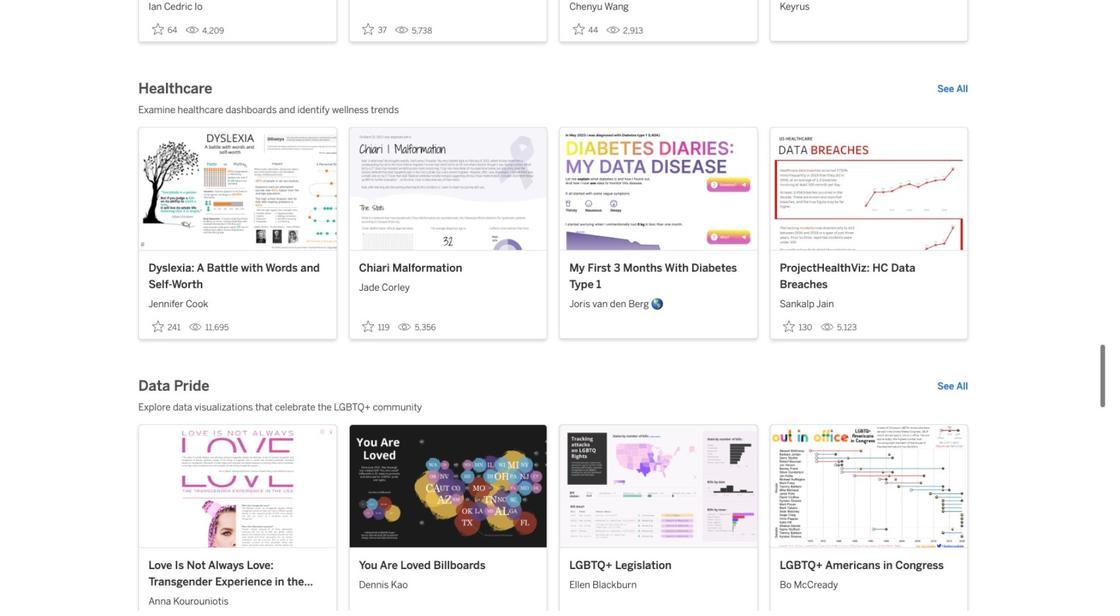 Task type: locate. For each thing, give the bounding box(es) containing it.
0 horizontal spatial add favorite image
[[152, 321, 164, 333]]

add favorite image
[[152, 321, 164, 333], [783, 321, 795, 333]]

Add Favorite button
[[148, 20, 181, 39], [359, 20, 390, 39], [569, 20, 602, 39], [148, 317, 184, 337], [359, 317, 393, 337], [780, 317, 816, 337]]

explore data visualizations that celebrate the lgbtq+ community element
[[138, 401, 968, 415]]

1 horizontal spatial add favorite image
[[783, 321, 795, 333]]

add favorite image
[[152, 23, 164, 35], [362, 23, 374, 35], [573, 23, 585, 35], [362, 321, 374, 333]]

workbook thumbnail image
[[139, 128, 336, 250], [349, 128, 547, 250], [560, 128, 757, 250], [770, 128, 968, 250], [139, 426, 336, 548], [349, 426, 547, 548], [560, 426, 757, 548], [770, 426, 968, 548]]



Task type: describe. For each thing, give the bounding box(es) containing it.
examine healthcare dashboards and identify wellness trends element
[[138, 104, 968, 118]]

2 add favorite image from the left
[[783, 321, 795, 333]]

data pride heading
[[138, 377, 209, 396]]

see all data pride element
[[937, 380, 968, 394]]

healthcare heading
[[138, 80, 212, 99]]

1 add favorite image from the left
[[152, 321, 164, 333]]

see all healthcare element
[[937, 82, 968, 97]]



Task type: vqa. For each thing, say whether or not it's contained in the screenshot.
topmost CUSTOMER
no



